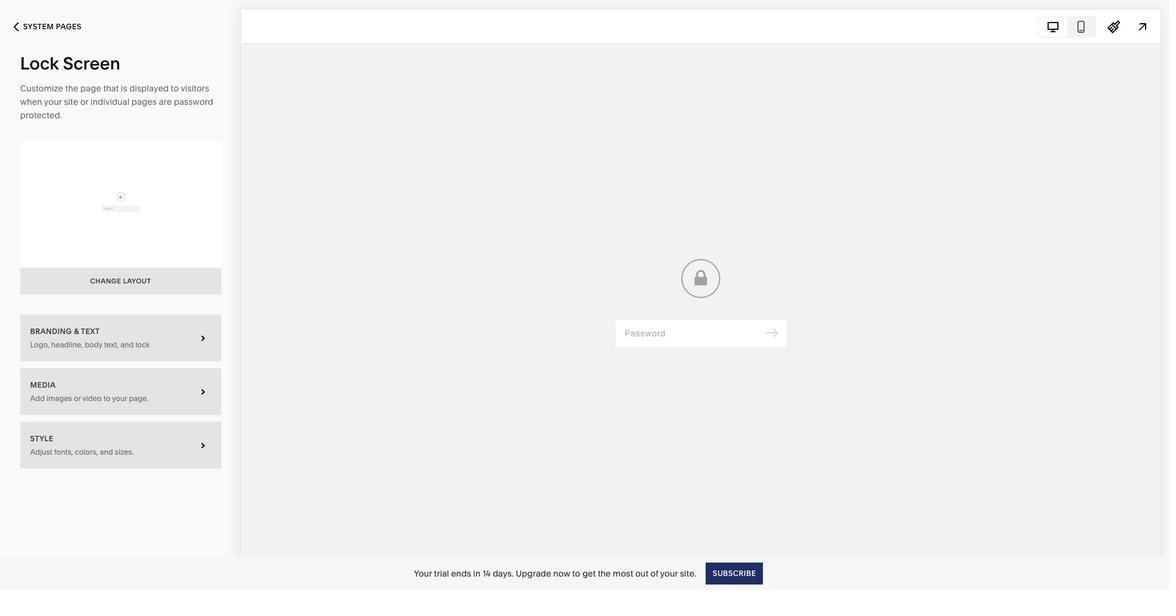 Task type: describe. For each thing, give the bounding box(es) containing it.
change layout
[[90, 277, 151, 286]]

subscribe
[[713, 569, 757, 578]]

page
[[80, 83, 101, 94]]

your trial ends in 14 days. upgrade now to get the most out of your site.
[[414, 568, 697, 579]]

adjust
[[30, 447, 52, 457]]

get
[[583, 568, 596, 579]]

lock screen
[[20, 53, 120, 74]]

customize
[[20, 83, 63, 94]]

days.
[[493, 568, 514, 579]]

to inside media add images or video to your page.
[[104, 394, 110, 403]]

trial
[[434, 568, 449, 579]]

ends
[[451, 568, 471, 579]]

most
[[613, 568, 634, 579]]

headline,
[[51, 340, 83, 349]]

system
[[23, 22, 54, 31]]

and inside branding & text logo, headline, body text, and lock
[[121, 340, 134, 349]]

branding & text logo, headline, body text, and lock
[[30, 327, 150, 349]]

lock full center 01 image
[[20, 142, 221, 268]]

in
[[473, 568, 481, 579]]

to inside customize the page that is displayed to visitors when your site or individual pages are password protected.
[[171, 83, 179, 94]]

screen
[[63, 53, 120, 74]]

media add images or video to your page.
[[30, 380, 149, 403]]

system pages
[[23, 22, 82, 31]]

1 horizontal spatial the
[[598, 568, 611, 579]]

out
[[636, 568, 649, 579]]

protected.
[[20, 110, 62, 121]]

upgrade
[[516, 568, 552, 579]]

change
[[90, 277, 121, 286]]

body
[[85, 340, 102, 349]]

lock
[[20, 53, 59, 74]]

change layout link
[[20, 142, 221, 295]]

site
[[64, 96, 78, 107]]

and inside style adjust fonts, colors, and sizes.
[[100, 447, 113, 457]]

is
[[121, 83, 127, 94]]

pages
[[132, 96, 157, 107]]

sizes.
[[115, 447, 134, 457]]

that
[[103, 83, 119, 94]]



Task type: vqa. For each thing, say whether or not it's contained in the screenshot.
Font button corresponding to Branding
no



Task type: locate. For each thing, give the bounding box(es) containing it.
site.
[[680, 568, 697, 579]]

text,
[[104, 340, 119, 349]]

lock
[[135, 340, 150, 349]]

and left sizes. on the left
[[100, 447, 113, 457]]

&
[[74, 327, 79, 336]]

1 horizontal spatial and
[[121, 340, 134, 349]]

text
[[81, 327, 100, 336]]

the right get
[[598, 568, 611, 579]]

branding
[[30, 327, 72, 336]]

your inside customize the page that is displayed to visitors when your site or individual pages are password protected.
[[44, 96, 62, 107]]

1 vertical spatial and
[[100, 447, 113, 457]]

now
[[554, 568, 571, 579]]

0 vertical spatial to
[[171, 83, 179, 94]]

add
[[30, 394, 45, 403]]

fonts,
[[54, 447, 73, 457]]

2 horizontal spatial to
[[573, 568, 581, 579]]

subscribe button
[[706, 563, 763, 584]]

or inside media add images or video to your page.
[[74, 394, 81, 403]]

or
[[80, 96, 89, 107], [74, 394, 81, 403]]

2 vertical spatial to
[[573, 568, 581, 579]]

1 vertical spatial or
[[74, 394, 81, 403]]

0 vertical spatial the
[[65, 83, 78, 94]]

logo,
[[30, 340, 50, 349]]

to right 'video'
[[104, 394, 110, 403]]

system pages button
[[0, 13, 95, 40]]

your
[[414, 568, 432, 579]]

individual
[[91, 96, 130, 107]]

the inside customize the page that is displayed to visitors when your site or individual pages are password protected.
[[65, 83, 78, 94]]

0 vertical spatial and
[[121, 340, 134, 349]]

or left 'video'
[[74, 394, 81, 403]]

and left lock
[[121, 340, 134, 349]]

your left the page.
[[112, 394, 127, 403]]

0 horizontal spatial to
[[104, 394, 110, 403]]

0 vertical spatial your
[[44, 96, 62, 107]]

the
[[65, 83, 78, 94], [598, 568, 611, 579]]

of
[[651, 568, 659, 579]]

1 vertical spatial your
[[112, 394, 127, 403]]

your right of
[[661, 568, 678, 579]]

or right site
[[80, 96, 89, 107]]

pages
[[56, 22, 82, 31]]

2 vertical spatial your
[[661, 568, 678, 579]]

0 horizontal spatial your
[[44, 96, 62, 107]]

to left get
[[573, 568, 581, 579]]

and
[[121, 340, 134, 349], [100, 447, 113, 457]]

the up site
[[65, 83, 78, 94]]

your down "customize"
[[44, 96, 62, 107]]

style adjust fonts, colors, and sizes.
[[30, 434, 134, 457]]

0 horizontal spatial the
[[65, 83, 78, 94]]

1 vertical spatial the
[[598, 568, 611, 579]]

14
[[483, 568, 491, 579]]

your inside media add images or video to your page.
[[112, 394, 127, 403]]

to up are
[[171, 83, 179, 94]]

your
[[44, 96, 62, 107], [112, 394, 127, 403], [661, 568, 678, 579]]

1 horizontal spatial to
[[171, 83, 179, 94]]

when
[[20, 96, 42, 107]]

page.
[[129, 394, 149, 403]]

password
[[174, 96, 213, 107]]

style
[[30, 434, 54, 443]]

2 horizontal spatial your
[[661, 568, 678, 579]]

are
[[159, 96, 172, 107]]

colors,
[[75, 447, 98, 457]]

1 horizontal spatial your
[[112, 394, 127, 403]]

tab list
[[1040, 17, 1096, 36]]

0 horizontal spatial and
[[100, 447, 113, 457]]

displayed
[[129, 83, 169, 94]]

media
[[30, 380, 56, 389]]

customize the page that is displayed to visitors when your site or individual pages are password protected.
[[20, 83, 213, 121]]

to
[[171, 83, 179, 94], [104, 394, 110, 403], [573, 568, 581, 579]]

1 vertical spatial to
[[104, 394, 110, 403]]

0 vertical spatial or
[[80, 96, 89, 107]]

or inside customize the page that is displayed to visitors when your site or individual pages are password protected.
[[80, 96, 89, 107]]

images
[[46, 394, 72, 403]]

visitors
[[181, 83, 209, 94]]

video
[[83, 394, 102, 403]]

layout
[[123, 277, 151, 286]]



